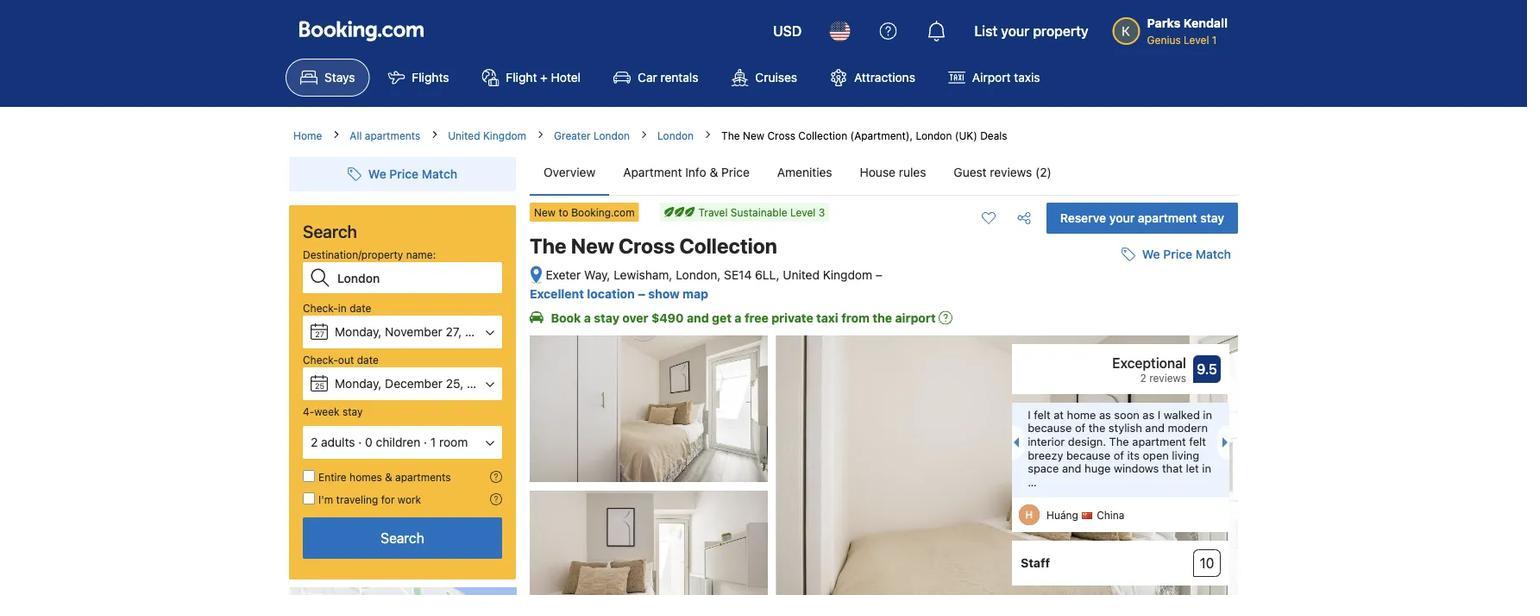 Task type: locate. For each thing, give the bounding box(es) containing it.
1 vertical spatial 2
[[311, 435, 318, 450]]

1 horizontal spatial the
[[722, 129, 740, 142]]

1 vertical spatial we
[[1143, 247, 1161, 262]]

reserve your apartment stay button
[[1047, 203, 1239, 234]]

i left at
[[1028, 408, 1031, 421]]

apartments up the work
[[395, 471, 451, 483]]

1 vertical spatial apartment
[[1133, 435, 1187, 448]]

0 horizontal spatial collection
[[680, 234, 778, 258]]

0 horizontal spatial price
[[390, 167, 419, 181]]

·
[[358, 435, 362, 450], [424, 435, 427, 450]]

your for list
[[1001, 23, 1030, 39]]

1 horizontal spatial cross
[[768, 129, 796, 142]]

monday, for monday, december 25, 2023
[[335, 377, 382, 391]]

2 monday, from the top
[[335, 377, 382, 391]]

1 horizontal spatial i
[[1158, 408, 1161, 421]]

1 vertical spatial cross
[[619, 234, 675, 258]]

date
[[350, 302, 371, 314], [357, 354, 379, 366]]

and up open
[[1146, 422, 1165, 435]]

2 vertical spatial new
[[571, 234, 615, 258]]

of left its
[[1114, 449, 1125, 462]]

0 vertical spatial 2023
[[465, 325, 495, 339]]

0 vertical spatial new
[[743, 129, 765, 142]]

as left the soon
[[1100, 408, 1112, 421]]

we price match down reserve your apartment stay button
[[1143, 247, 1232, 262]]

monday, up 'out' on the bottom of the page
[[335, 325, 382, 339]]

1 london from the left
[[594, 129, 630, 142]]

match down united kingdom
[[422, 167, 458, 181]]

2 horizontal spatial new
[[743, 129, 765, 142]]

0 vertical spatial because
[[1028, 422, 1072, 435]]

collection for the new cross collection
[[680, 234, 778, 258]]

0 horizontal spatial match
[[422, 167, 458, 181]]

1 vertical spatial search
[[381, 530, 424, 547]]

book
[[551, 311, 581, 326]]

the right from in the bottom right of the page
[[873, 311, 893, 326]]

0 vertical spatial your
[[1001, 23, 1030, 39]]

apartment up open
[[1133, 435, 1187, 448]]

1 left "room"
[[431, 435, 436, 450]]

1 horizontal spatial your
[[1110, 211, 1135, 225]]

taxi image
[[530, 312, 544, 324]]

0 horizontal spatial a
[[584, 311, 591, 326]]

0 vertical spatial cross
[[768, 129, 796, 142]]

0 horizontal spatial felt
[[1034, 408, 1051, 421]]

1 horizontal spatial as
[[1143, 408, 1155, 421]]

collection
[[799, 129, 848, 142], [680, 234, 778, 258]]

booking.com image
[[300, 21, 424, 41]]

because
[[1028, 422, 1072, 435], [1067, 449, 1111, 462]]

price down reserve your apartment stay button
[[1164, 247, 1193, 262]]

check-
[[303, 302, 338, 314], [303, 354, 338, 366]]

reviews left (2)
[[990, 165, 1033, 180]]

entire homes & apartments
[[319, 471, 451, 483]]

1 monday, from the top
[[335, 325, 382, 339]]

a right book
[[584, 311, 591, 326]]

cross up amenities
[[768, 129, 796, 142]]

united inside exeter way, lewisham, london, se14 6ll, united kingdom – excellent location – show map
[[783, 268, 820, 282]]

to
[[559, 206, 569, 218]]

flights link
[[373, 59, 464, 97]]

greater
[[554, 129, 591, 142]]

if you select this option, we'll show you popular business travel features like breakfast, wifi and free parking. image
[[490, 494, 502, 506], [490, 494, 502, 506]]

2023 right 27,
[[465, 325, 495, 339]]

previous image
[[1009, 438, 1019, 448]]

0 vertical spatial we
[[368, 167, 387, 181]]

1 vertical spatial level
[[791, 206, 816, 218]]

the inside "i felt at home as soon as i walked in because of the stylish and modern interior design. the apartment felt breezy because of its open living space and huge windows that let in …"
[[1110, 435, 1130, 448]]

the for of
[[1089, 422, 1106, 435]]

1 vertical spatial 2023
[[467, 377, 496, 391]]

and left huge
[[1063, 462, 1082, 475]]

& inside "link"
[[710, 165, 718, 180]]

home
[[1067, 408, 1097, 421]]

& inside search 'section'
[[385, 471, 393, 483]]

0 vertical spatial date
[[350, 302, 371, 314]]

&
[[710, 165, 718, 180], [385, 471, 393, 483]]

london up apartment info & price
[[658, 129, 694, 142]]

2
[[1141, 372, 1147, 384], [311, 435, 318, 450]]

monday, for monday, november 27, 2023
[[335, 325, 382, 339]]

1 horizontal spatial match
[[1196, 247, 1232, 262]]

new down cruises link
[[743, 129, 765, 142]]

stay for book a stay over ‎$490‏ and get a free private taxi from the airport
[[594, 311, 620, 326]]

date for check-out date
[[357, 354, 379, 366]]

se14
[[724, 268, 752, 282]]

we price match down all apartments link
[[368, 167, 458, 181]]

new to booking.com
[[534, 206, 635, 218]]

of
[[1075, 422, 1086, 435], [1114, 449, 1125, 462]]

2 horizontal spatial the
[[1110, 435, 1130, 448]]

over
[[623, 311, 649, 326]]

apartment
[[623, 165, 682, 180]]

2 as from the left
[[1143, 408, 1155, 421]]

27,
[[446, 325, 462, 339]]

search inside button
[[381, 530, 424, 547]]

2 horizontal spatial and
[[1146, 422, 1165, 435]]

apartment right reserve
[[1138, 211, 1198, 225]]

we price match inside search 'section'
[[368, 167, 458, 181]]

reviews down exceptional on the bottom right of page
[[1150, 372, 1187, 384]]

check- up '27'
[[303, 302, 338, 314]]

& up for
[[385, 471, 393, 483]]

1 horizontal spatial new
[[571, 234, 615, 258]]

0 vertical spatial &
[[710, 165, 718, 180]]

in up modern
[[1204, 408, 1213, 421]]

exceptional
[[1113, 355, 1187, 372]]

(apartment),
[[851, 129, 913, 142]]

1 horizontal spatial the
[[1089, 422, 1106, 435]]

huge
[[1085, 462, 1111, 475]]

1 vertical spatial of
[[1114, 449, 1125, 462]]

& right info
[[710, 165, 718, 180]]

2023 for monday, november 27, 2023
[[465, 325, 495, 339]]

we'll show you stays where you can have the entire place to yourself image
[[490, 471, 502, 483], [490, 471, 502, 483]]

2 horizontal spatial stay
[[1201, 211, 1225, 225]]

as right the soon
[[1143, 408, 1155, 421]]

stylish
[[1109, 422, 1143, 435]]

0 vertical spatial 2
[[1141, 372, 1147, 384]]

check- down '27'
[[303, 354, 338, 366]]

your right reserve
[[1110, 211, 1135, 225]]

1 vertical spatial felt
[[1190, 435, 1207, 448]]

0 horizontal spatial reviews
[[990, 165, 1033, 180]]

stay for 4-week stay
[[343, 406, 363, 418]]

because down design.
[[1067, 449, 1111, 462]]

price inside search 'section'
[[390, 167, 419, 181]]

1 horizontal spatial collection
[[799, 129, 848, 142]]

kingdom down flight
[[483, 129, 527, 142]]

show
[[649, 287, 680, 301]]

Where are you going? field
[[331, 262, 502, 293]]

we inside search 'section'
[[368, 167, 387, 181]]

1 horizontal spatial we
[[1143, 247, 1161, 262]]

0 horizontal spatial london
[[594, 129, 630, 142]]

in
[[338, 302, 347, 314], [1204, 408, 1213, 421], [1203, 462, 1212, 475]]

its
[[1128, 449, 1140, 462]]

next image
[[1223, 438, 1234, 448]]

1 vertical spatial monday,
[[335, 377, 382, 391]]

monday, december 25, 2023
[[335, 377, 496, 391]]

· right children
[[424, 435, 427, 450]]

united right 6ll,
[[783, 268, 820, 282]]

–
[[876, 268, 883, 282], [638, 287, 646, 301]]

1 horizontal spatial level
[[1184, 34, 1210, 46]]

0 horizontal spatial new
[[534, 206, 556, 218]]

london right greater
[[594, 129, 630, 142]]

united
[[448, 129, 480, 142], [783, 268, 820, 282]]

the
[[873, 311, 893, 326], [1089, 422, 1106, 435]]

0 horizontal spatial –
[[638, 287, 646, 301]]

0 vertical spatial we price match button
[[341, 159, 464, 190]]

1 horizontal spatial 2
[[1141, 372, 1147, 384]]

1 down the kendall
[[1213, 34, 1217, 46]]

parks kendall genius level 1
[[1148, 16, 1228, 46]]

cross up the lewisham, on the top of the page
[[619, 234, 675, 258]]

check- for in
[[303, 302, 338, 314]]

3 london from the left
[[916, 129, 953, 142]]

your right list
[[1001, 23, 1030, 39]]

rules
[[899, 165, 927, 180]]

1 vertical spatial your
[[1110, 211, 1135, 225]]

collection for the new cross collection (apartment), london (uk) deals
[[799, 129, 848, 142]]

kingdom
[[483, 129, 527, 142], [823, 268, 873, 282]]

reviews
[[990, 165, 1033, 180], [1150, 372, 1187, 384]]

1 vertical spatial we price match
[[1143, 247, 1232, 262]]

level left 3
[[791, 206, 816, 218]]

price inside "link"
[[722, 165, 750, 180]]

0 horizontal spatial 2
[[311, 435, 318, 450]]

i left walked at right bottom
[[1158, 408, 1161, 421]]

usd button
[[763, 10, 813, 52]]

all apartments
[[350, 129, 421, 142]]

the down stylish
[[1110, 435, 1130, 448]]

0 vertical spatial level
[[1184, 34, 1210, 46]]

we down all apartments
[[368, 167, 387, 181]]

0 horizontal spatial stay
[[343, 406, 363, 418]]

apartment info & price
[[623, 165, 750, 180]]

taxi
[[817, 311, 839, 326]]

match down reserve your apartment stay button
[[1196, 247, 1232, 262]]

2 horizontal spatial price
[[1164, 247, 1193, 262]]

0 vertical spatial collection
[[799, 129, 848, 142]]

a right the get
[[735, 311, 742, 326]]

1 inside parks kendall genius level 1
[[1213, 34, 1217, 46]]

the inside "i felt at home as soon as i walked in because of the stylish and modern interior design. the apartment felt breezy because of its open living space and huge windows that let in …"
[[1089, 422, 1106, 435]]

flight + hotel
[[506, 70, 581, 85]]

level inside parks kendall genius level 1
[[1184, 34, 1210, 46]]

cross for the new cross collection (apartment), london (uk) deals
[[768, 129, 796, 142]]

new up way,
[[571, 234, 615, 258]]

2 left adults
[[311, 435, 318, 450]]

price down all apartments link
[[390, 167, 419, 181]]

search up destination/property
[[303, 221, 357, 241]]

0 horizontal spatial ·
[[358, 435, 362, 450]]

in right let
[[1203, 462, 1212, 475]]

2 london from the left
[[658, 129, 694, 142]]

amenities
[[778, 165, 833, 180]]

1 vertical spatial united
[[783, 268, 820, 282]]

· left 0
[[358, 435, 362, 450]]

search down the work
[[381, 530, 424, 547]]

new
[[743, 129, 765, 142], [534, 206, 556, 218], [571, 234, 615, 258]]

1 horizontal spatial &
[[710, 165, 718, 180]]

in up check-out date
[[338, 302, 347, 314]]

kingdom up from in the bottom right of the page
[[823, 268, 873, 282]]

1 horizontal spatial reviews
[[1150, 372, 1187, 384]]

free
[[745, 311, 769, 326]]

the up click to open map view image
[[530, 234, 567, 258]]

stay inside search 'section'
[[343, 406, 363, 418]]

london left the (uk)
[[916, 129, 953, 142]]

united kingdom
[[448, 129, 527, 142]]

1 check- from the top
[[303, 302, 338, 314]]

1 vertical spatial reviews
[[1150, 372, 1187, 384]]

0 horizontal spatial &
[[385, 471, 393, 483]]

cross
[[768, 129, 796, 142], [619, 234, 675, 258]]

staff
[[1021, 556, 1051, 571]]

date right 'out' on the bottom of the page
[[357, 354, 379, 366]]

walked
[[1164, 408, 1201, 421]]

2023
[[465, 325, 495, 339], [467, 377, 496, 391]]

the for the new cross collection (apartment), london (uk) deals
[[722, 129, 740, 142]]

match inside search 'section'
[[422, 167, 458, 181]]

your inside the list your property link
[[1001, 23, 1030, 39]]

airport
[[896, 311, 936, 326]]

0 vertical spatial apartment
[[1138, 211, 1198, 225]]

kingdom inside exeter way, lewisham, london, se14 6ll, united kingdom – excellent location – show map
[[823, 268, 873, 282]]

level down the kendall
[[1184, 34, 1210, 46]]

1 vertical spatial collection
[[680, 234, 778, 258]]

2 down exceptional on the bottom right of page
[[1141, 372, 1147, 384]]

cruises
[[756, 70, 798, 85]]

interior
[[1028, 435, 1065, 448]]

overview link
[[530, 150, 610, 195]]

a
[[584, 311, 591, 326], [735, 311, 742, 326]]

london
[[594, 129, 630, 142], [658, 129, 694, 142], [916, 129, 953, 142]]

0 vertical spatial of
[[1075, 422, 1086, 435]]

felt down modern
[[1190, 435, 1207, 448]]

we price match for we price match dropdown button inside the search 'section'
[[368, 167, 458, 181]]

travel
[[699, 206, 728, 218]]

your inside reserve your apartment stay button
[[1110, 211, 1135, 225]]

collection up amenities
[[799, 129, 848, 142]]

felt left at
[[1034, 408, 1051, 421]]

0 horizontal spatial i
[[1028, 408, 1031, 421]]

airport taxis link
[[934, 59, 1055, 97]]

destination/property name:
[[303, 249, 436, 261]]

the up design.
[[1089, 422, 1106, 435]]

0 horizontal spatial kingdom
[[483, 129, 527, 142]]

1 vertical spatial match
[[1196, 247, 1232, 262]]

2 inside exceptional 2 reviews
[[1141, 372, 1147, 384]]

we price match button down reserve your apartment stay button
[[1115, 239, 1239, 270]]

because up interior
[[1028, 422, 1072, 435]]

0 vertical spatial felt
[[1034, 408, 1051, 421]]

that
[[1163, 462, 1183, 475]]

collection up se14
[[680, 234, 778, 258]]

1 horizontal spatial we price match
[[1143, 247, 1232, 262]]

2 horizontal spatial london
[[916, 129, 953, 142]]

price for the rightmost we price match dropdown button
[[1164, 247, 1193, 262]]

0 vertical spatial check-
[[303, 302, 338, 314]]

and left the get
[[687, 311, 709, 326]]

new left "to"
[[534, 206, 556, 218]]

sustainable
[[731, 206, 788, 218]]

we for the rightmost we price match dropdown button
[[1143, 247, 1161, 262]]

1 horizontal spatial london
[[658, 129, 694, 142]]

we down reserve your apartment stay button
[[1143, 247, 1161, 262]]

lewisham,
[[614, 268, 673, 282]]

apartments right 'all'
[[365, 129, 421, 142]]

0 horizontal spatial we
[[368, 167, 387, 181]]

1 horizontal spatial and
[[1063, 462, 1082, 475]]

1 horizontal spatial search
[[381, 530, 424, 547]]

0 horizontal spatial your
[[1001, 23, 1030, 39]]

0 vertical spatial monday,
[[335, 325, 382, 339]]

price right info
[[722, 165, 750, 180]]

2 vertical spatial and
[[1063, 462, 1082, 475]]

1 vertical spatial kingdom
[[823, 268, 873, 282]]

price
[[722, 165, 750, 180], [390, 167, 419, 181], [1164, 247, 1193, 262]]

1 vertical spatial date
[[357, 354, 379, 366]]

2 check- from the top
[[303, 354, 338, 366]]

the right the london link at the top left
[[722, 129, 740, 142]]

2023 right 25,
[[467, 377, 496, 391]]

adults
[[321, 435, 355, 450]]

& for price
[[710, 165, 718, 180]]

match for the rightmost we price match dropdown button
[[1196, 247, 1232, 262]]

reserve your apartment stay
[[1061, 211, 1225, 225]]

united down flights
[[448, 129, 480, 142]]

1 a from the left
[[584, 311, 591, 326]]

2 vertical spatial stay
[[343, 406, 363, 418]]

all
[[350, 129, 362, 142]]

kendall
[[1184, 16, 1228, 30]]

guest reviews (2)
[[954, 165, 1052, 180]]

0 vertical spatial we price match
[[368, 167, 458, 181]]

0 horizontal spatial united
[[448, 129, 480, 142]]

monday, down 'out' on the bottom of the page
[[335, 377, 382, 391]]

1 vertical spatial stay
[[594, 311, 620, 326]]

house rules link
[[846, 150, 940, 195]]

we price match button down all apartments link
[[341, 159, 464, 190]]

exceptional 2 reviews
[[1113, 355, 1187, 384]]

and
[[687, 311, 709, 326], [1146, 422, 1165, 435], [1063, 462, 1082, 475]]

1 horizontal spatial united
[[783, 268, 820, 282]]

date up 'out' on the bottom of the page
[[350, 302, 371, 314]]

1 horizontal spatial kingdom
[[823, 268, 873, 282]]

date for check-in date
[[350, 302, 371, 314]]

1 horizontal spatial stay
[[594, 311, 620, 326]]

of down home
[[1075, 422, 1086, 435]]

0 horizontal spatial cross
[[619, 234, 675, 258]]

0 horizontal spatial search
[[303, 221, 357, 241]]

0 vertical spatial 1
[[1213, 34, 1217, 46]]

25
[[315, 382, 325, 391]]

0 horizontal spatial 1
[[431, 435, 436, 450]]



Task type: vqa. For each thing, say whether or not it's contained in the screenshot.
If You Select This Option, We'Ll Show You Popular Business Travel Features Like Breakfast, Wifi And Free Parking. icon
yes



Task type: describe. For each thing, give the bounding box(es) containing it.
rentals
[[661, 70, 699, 85]]

1 horizontal spatial we price match button
[[1115, 239, 1239, 270]]

design.
[[1068, 435, 1107, 448]]

1 as from the left
[[1100, 408, 1112, 421]]

private
[[772, 311, 814, 326]]

click to open map view image
[[530, 266, 543, 285]]

cross for the new cross collection
[[619, 234, 675, 258]]

china
[[1097, 510, 1125, 522]]

from
[[842, 311, 870, 326]]

breezy
[[1028, 449, 1064, 462]]

stay inside button
[[1201, 211, 1225, 225]]

0 vertical spatial kingdom
[[483, 129, 527, 142]]

greater london link
[[554, 128, 630, 143]]

cruises link
[[717, 59, 812, 97]]

soon
[[1115, 408, 1140, 421]]

london,
[[676, 268, 721, 282]]

search section
[[282, 143, 523, 596]]

traveling
[[336, 494, 378, 506]]

6ll,
[[755, 268, 780, 282]]

1 vertical spatial because
[[1067, 449, 1111, 462]]

& for apartments
[[385, 471, 393, 483]]

new for the new cross collection
[[571, 234, 615, 258]]

at
[[1054, 408, 1064, 421]]

for
[[381, 494, 395, 506]]

room
[[439, 435, 468, 450]]

windows
[[1114, 462, 1160, 475]]

0 vertical spatial united
[[448, 129, 480, 142]]

house rules
[[860, 165, 927, 180]]

3
[[819, 206, 825, 218]]

flight + hotel link
[[467, 59, 596, 97]]

0 vertical spatial reviews
[[990, 165, 1033, 180]]

guest reviews (2) link
[[940, 150, 1066, 195]]

let
[[1186, 462, 1200, 475]]

0 horizontal spatial level
[[791, 206, 816, 218]]

entire
[[319, 471, 347, 483]]

week
[[314, 406, 340, 418]]

new for the new cross collection (apartment), london (uk) deals
[[743, 129, 765, 142]]

1 horizontal spatial felt
[[1190, 435, 1207, 448]]

+
[[541, 70, 548, 85]]

december
[[385, 377, 443, 391]]

car
[[638, 70, 658, 85]]

info
[[686, 165, 707, 180]]

modern
[[1168, 422, 1209, 435]]

0 vertical spatial –
[[876, 268, 883, 282]]

amenities link
[[764, 150, 846, 195]]

stays
[[325, 70, 355, 85]]

2 · from the left
[[424, 435, 427, 450]]

car rentals
[[638, 70, 699, 85]]

0
[[365, 435, 373, 450]]

4-
[[303, 406, 314, 418]]

car rentals link
[[599, 59, 713, 97]]

house
[[860, 165, 896, 180]]

overview
[[544, 165, 596, 180]]

0 vertical spatial apartments
[[365, 129, 421, 142]]

home link
[[293, 128, 322, 143]]

1 vertical spatial –
[[638, 287, 646, 301]]

check-in date
[[303, 302, 371, 314]]

0 vertical spatial search
[[303, 221, 357, 241]]

list
[[975, 23, 998, 39]]

1 inside button
[[431, 435, 436, 450]]

2 vertical spatial in
[[1203, 462, 1212, 475]]

(uk)
[[955, 129, 978, 142]]

greater london
[[554, 129, 630, 142]]

(2)
[[1036, 165, 1052, 180]]

united kingdom link
[[448, 128, 527, 143]]

2 adults · 0 children · 1 room button
[[303, 426, 502, 459]]

flights
[[412, 70, 449, 85]]

0 horizontal spatial of
[[1075, 422, 1086, 435]]

reviews inside exceptional 2 reviews
[[1150, 372, 1187, 384]]

rated exceptional element
[[1021, 353, 1187, 374]]

airport
[[973, 70, 1011, 85]]

excellent
[[530, 287, 584, 301]]

9.5
[[1197, 361, 1218, 378]]

search button
[[303, 518, 502, 559]]

i'm
[[319, 494, 333, 506]]

stays link
[[286, 59, 370, 97]]

2 a from the left
[[735, 311, 742, 326]]

i felt at home as soon as i walked in because of the stylish and modern interior design. the apartment felt breezy because of its open living space and huge windows that let in …
[[1028, 408, 1213, 489]]

huáng
[[1047, 510, 1079, 522]]

open
[[1143, 449, 1169, 462]]

genius
[[1148, 34, 1181, 46]]

the for the new cross collection
[[530, 234, 567, 258]]

children
[[376, 435, 421, 450]]

exeter
[[546, 268, 581, 282]]

1 vertical spatial and
[[1146, 422, 1165, 435]]

2023 for monday, december 25, 2023
[[467, 377, 496, 391]]

match for we price match dropdown button inside the search 'section'
[[422, 167, 458, 181]]

scored 10 element
[[1194, 550, 1221, 578]]

we price match for the rightmost we price match dropdown button
[[1143, 247, 1232, 262]]

we for we price match dropdown button inside the search 'section'
[[368, 167, 387, 181]]

1 i from the left
[[1028, 408, 1031, 421]]

hotel
[[551, 70, 581, 85]]

4-week stay
[[303, 406, 363, 418]]

apartments inside search 'section'
[[395, 471, 451, 483]]

location
[[587, 287, 635, 301]]

your account menu parks kendall genius level 1 element
[[1113, 8, 1235, 47]]

we price match button inside search 'section'
[[341, 159, 464, 190]]

1 vertical spatial in
[[1204, 408, 1213, 421]]

the new cross collection (apartment), london (uk) deals link
[[722, 129, 1008, 142]]

destination/property
[[303, 249, 403, 261]]

deals
[[981, 129, 1008, 142]]

apartment inside "i felt at home as soon as i walked in because of the stylish and modern interior design. the apartment felt breezy because of its open living space and huge windows that let in …"
[[1133, 435, 1187, 448]]

parks
[[1148, 16, 1181, 30]]

scored 9.5 element
[[1194, 356, 1221, 383]]

property
[[1034, 23, 1089, 39]]

apartment inside button
[[1138, 211, 1198, 225]]

2 i from the left
[[1158, 408, 1161, 421]]

apartment info & price link
[[610, 150, 764, 195]]

in inside search 'section'
[[338, 302, 347, 314]]

the for from
[[873, 311, 893, 326]]

0 vertical spatial and
[[687, 311, 709, 326]]

price for we price match dropdown button inside the search 'section'
[[390, 167, 419, 181]]

living
[[1173, 449, 1200, 462]]

homes
[[350, 471, 382, 483]]

check- for out
[[303, 354, 338, 366]]

25,
[[446, 377, 464, 391]]

…
[[1028, 476, 1037, 489]]

map
[[683, 287, 709, 301]]

1 horizontal spatial of
[[1114, 449, 1125, 462]]

2 inside button
[[311, 435, 318, 450]]

out
[[338, 354, 354, 366]]

way,
[[584, 268, 611, 282]]

1 · from the left
[[358, 435, 362, 450]]

your for reserve
[[1110, 211, 1135, 225]]

attractions
[[855, 70, 916, 85]]

guest
[[954, 165, 987, 180]]

attractions link
[[816, 59, 930, 97]]

airport taxis
[[973, 70, 1041, 85]]



